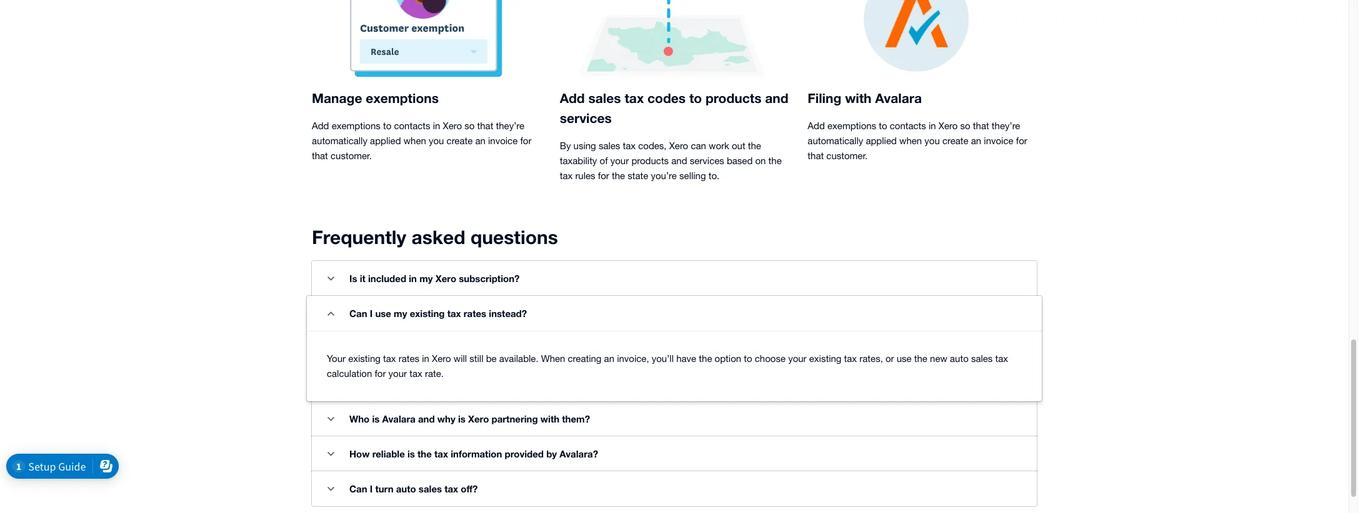 Task type: locate. For each thing, give the bounding box(es) containing it.
contacts
[[394, 121, 430, 131], [890, 121, 926, 131]]

turn
[[375, 484, 394, 495]]

rate.
[[425, 369, 444, 379]]

they're for filing with avalara
[[992, 121, 1020, 131]]

the right reliable
[[418, 449, 432, 460]]

on
[[755, 156, 766, 166]]

the right on
[[769, 156, 782, 166]]

xero
[[443, 121, 462, 131], [939, 121, 958, 131], [669, 141, 688, 151], [435, 273, 456, 284], [432, 354, 451, 364], [468, 414, 489, 425]]

invoice
[[488, 136, 518, 146], [984, 136, 1014, 146]]

1 horizontal spatial applied
[[866, 136, 897, 146]]

my down included
[[394, 308, 407, 319]]

0 vertical spatial i
[[370, 308, 373, 319]]

services up using
[[560, 111, 612, 126]]

can down it
[[349, 308, 367, 319]]

to inside add sales tax codes to products and services
[[689, 91, 702, 106]]

exemptions
[[366, 91, 439, 106], [332, 121, 381, 131], [828, 121, 876, 131]]

and up selling
[[671, 156, 687, 166]]

tax inside add sales tax codes to products and services
[[625, 91, 644, 106]]

0 vertical spatial products
[[706, 91, 762, 106]]

0 vertical spatial avalara
[[875, 91, 922, 106]]

0 horizontal spatial create
[[447, 136, 473, 146]]

an
[[475, 136, 486, 146], [971, 136, 981, 146], [604, 354, 614, 364]]

customer. down the manage at the top left of the page
[[331, 151, 372, 161]]

partnering
[[492, 414, 538, 425]]

sales up using
[[589, 91, 621, 106]]

so
[[465, 121, 475, 131], [960, 121, 971, 131]]

rates,
[[860, 354, 883, 364]]

sales inside your existing tax rates in xero will still be available. when creating an invoice, you'll have the option to choose your existing tax rates, or use the new auto sales tax calculation for your tax rate.
[[971, 354, 993, 364]]

1 horizontal spatial your
[[611, 156, 629, 166]]

the right out
[[748, 141, 761, 151]]

toggle image left who
[[327, 417, 334, 422]]

to
[[689, 91, 702, 106], [383, 121, 391, 131], [879, 121, 887, 131], [744, 354, 752, 364]]

2 horizontal spatial and
[[765, 91, 789, 106]]

1 can from the top
[[349, 308, 367, 319]]

applied down "manage exemptions"
[[370, 136, 401, 146]]

xero inside your existing tax rates in xero will still be available. when creating an invoice, you'll have the option to choose your existing tax rates, or use the new auto sales tax calculation for your tax rate.
[[432, 354, 451, 364]]

to down "manage exemptions"
[[383, 121, 391, 131]]

an for manage exemptions
[[475, 136, 486, 146]]

2 horizontal spatial is
[[458, 414, 466, 425]]

existing left rates,
[[809, 354, 842, 364]]

existing
[[410, 308, 445, 319], [348, 354, 381, 364], [809, 354, 842, 364]]

2 automatically from the left
[[808, 136, 863, 146]]

1 vertical spatial services
[[690, 156, 724, 166]]

1 horizontal spatial and
[[671, 156, 687, 166]]

and left why on the bottom
[[418, 414, 435, 425]]

applied
[[370, 136, 401, 146], [866, 136, 897, 146]]

0 vertical spatial use
[[375, 308, 391, 319]]

i for turn
[[370, 484, 373, 495]]

1 create from the left
[[447, 136, 473, 146]]

automatically
[[312, 136, 367, 146], [808, 136, 863, 146]]

1 customer. from the left
[[331, 151, 372, 161]]

1 you from the left
[[429, 136, 444, 146]]

customer.
[[331, 151, 372, 161], [827, 151, 868, 161]]

2 horizontal spatial an
[[971, 136, 981, 146]]

auto right 'new'
[[950, 354, 969, 364]]

0 vertical spatial my
[[420, 273, 433, 284]]

available.
[[499, 354, 539, 364]]

2 you from the left
[[925, 136, 940, 146]]

products down codes,
[[632, 156, 669, 166]]

toggle image for is it included in my xero subscription?
[[327, 277, 334, 281]]

toggle image up your
[[327, 312, 334, 316]]

1 horizontal spatial they're
[[992, 121, 1020, 131]]

0 horizontal spatial rates
[[399, 354, 419, 364]]

be
[[486, 354, 497, 364]]

add exemptions to contacts in xero so that they're automatically applied when you create an invoice for that customer.
[[312, 121, 532, 161], [808, 121, 1027, 161]]

2 i from the top
[[370, 484, 373, 495]]

who is avalara and why is xero partnering with them?
[[349, 414, 590, 425]]

1 horizontal spatial you
[[925, 136, 940, 146]]

i down included
[[370, 308, 373, 319]]

1 horizontal spatial use
[[897, 354, 912, 364]]

create
[[447, 136, 473, 146], [943, 136, 969, 146]]

that
[[477, 121, 493, 131], [973, 121, 989, 131], [312, 151, 328, 161], [808, 151, 824, 161]]

1 horizontal spatial is
[[408, 449, 415, 460]]

0 horizontal spatial my
[[394, 308, 407, 319]]

sales left off? at the bottom of the page
[[419, 484, 442, 495]]

0 vertical spatial can
[[349, 308, 367, 319]]

0 vertical spatial your
[[611, 156, 629, 166]]

1 add exemptions to contacts in xero so that they're automatically applied when you create an invoice for that customer. from the left
[[312, 121, 532, 161]]

is right who
[[372, 414, 380, 425]]

products up out
[[706, 91, 762, 106]]

for inside by using sales tax codes, xero can work out the taxability of your products and services based on the tax rules for the state you're selling to.
[[598, 171, 609, 181]]

rates left the 'will'
[[399, 354, 419, 364]]

4 toggle button from the top
[[318, 442, 343, 467]]

off?
[[461, 484, 478, 495]]

questions
[[471, 226, 558, 249]]

and left "filing"
[[765, 91, 789, 106]]

tax
[[625, 91, 644, 106], [623, 141, 636, 151], [560, 171, 573, 181], [447, 308, 461, 319], [383, 354, 396, 364], [844, 354, 857, 364], [995, 354, 1008, 364], [410, 369, 422, 379], [434, 449, 448, 460], [445, 484, 458, 495]]

0 horizontal spatial when
[[404, 136, 426, 146]]

will
[[454, 354, 467, 364]]

rates
[[464, 308, 486, 319], [399, 354, 419, 364]]

1 horizontal spatial so
[[960, 121, 971, 131]]

included
[[368, 273, 406, 284]]

toggle button up your
[[318, 301, 343, 326]]

can
[[691, 141, 706, 151]]

with
[[845, 91, 872, 106], [541, 414, 559, 425]]

0 vertical spatial and
[[765, 91, 789, 106]]

2 horizontal spatial your
[[788, 354, 807, 364]]

by
[[560, 141, 571, 151]]

1 vertical spatial auto
[[396, 484, 416, 495]]

automatically down the manage at the top left of the page
[[312, 136, 367, 146]]

0 horizontal spatial contacts
[[394, 121, 430, 131]]

when
[[404, 136, 426, 146], [899, 136, 922, 146]]

1 horizontal spatial services
[[690, 156, 724, 166]]

1 toggle button from the top
[[318, 266, 343, 291]]

auto right turn
[[396, 484, 416, 495]]

0 horizontal spatial with
[[541, 414, 559, 425]]

1 vertical spatial i
[[370, 484, 373, 495]]

instead?
[[489, 308, 527, 319]]

to right codes
[[689, 91, 702, 106]]

1 horizontal spatial add exemptions to contacts in xero so that they're automatically applied when you create an invoice for that customer.
[[808, 121, 1027, 161]]

frequently
[[312, 226, 406, 249]]

2 customer. from the left
[[827, 151, 868, 161]]

1 horizontal spatial auto
[[950, 354, 969, 364]]

1 vertical spatial products
[[632, 156, 669, 166]]

0 horizontal spatial products
[[632, 156, 669, 166]]

1 vertical spatial avalara
[[382, 414, 416, 425]]

toggle button left who
[[318, 407, 343, 432]]

avalara?
[[560, 449, 598, 460]]

sales up of
[[599, 141, 620, 151]]

1 contacts from the left
[[394, 121, 430, 131]]

existing up calculation
[[348, 354, 381, 364]]

1 vertical spatial can
[[349, 484, 367, 495]]

filing with avalara
[[808, 91, 922, 106]]

1 vertical spatial use
[[897, 354, 912, 364]]

invoice for filing with avalara
[[984, 136, 1014, 146]]

add
[[560, 91, 585, 106], [312, 121, 329, 131], [808, 121, 825, 131]]

1 horizontal spatial customer.
[[827, 151, 868, 161]]

contacts down filing with avalara
[[890, 121, 926, 131]]

1 toggle image from the top
[[327, 312, 334, 316]]

1 i from the top
[[370, 308, 373, 319]]

toggle button
[[318, 266, 343, 291], [318, 301, 343, 326], [318, 407, 343, 432], [318, 442, 343, 467], [318, 477, 343, 502]]

toggle button left is
[[318, 266, 343, 291]]

them?
[[562, 414, 590, 425]]

0 vertical spatial services
[[560, 111, 612, 126]]

toggle button left turn
[[318, 477, 343, 502]]

1 horizontal spatial invoice
[[984, 136, 1014, 146]]

toggle button left "how"
[[318, 442, 343, 467]]

your right choose
[[788, 354, 807, 364]]

avalara for with
[[875, 91, 922, 106]]

so for filing with avalara
[[960, 121, 971, 131]]

2 so from the left
[[960, 121, 971, 131]]

0 horizontal spatial services
[[560, 111, 612, 126]]

0 horizontal spatial an
[[475, 136, 486, 146]]

0 horizontal spatial so
[[465, 121, 475, 131]]

0 horizontal spatial you
[[429, 136, 444, 146]]

3 toggle button from the top
[[318, 407, 343, 432]]

and inside by using sales tax codes, xero can work out the taxability of your products and services based on the tax rules for the state you're selling to.
[[671, 156, 687, 166]]

2 add exemptions to contacts in xero so that they're automatically applied when you create an invoice for that customer. from the left
[[808, 121, 1027, 161]]

0 horizontal spatial your
[[389, 369, 407, 379]]

avalara for is
[[382, 414, 416, 425]]

2 contacts from the left
[[890, 121, 926, 131]]

auto inside your existing tax rates in xero will still be available. when creating an invoice, you'll have the option to choose your existing tax rates, or use the new auto sales tax calculation for your tax rate.
[[950, 354, 969, 364]]

i
[[370, 308, 373, 319], [370, 484, 373, 495]]

1 when from the left
[[404, 136, 426, 146]]

can
[[349, 308, 367, 319], [349, 484, 367, 495]]

for
[[520, 136, 532, 146], [1016, 136, 1027, 146], [598, 171, 609, 181], [375, 369, 386, 379]]

taxability
[[560, 156, 597, 166]]

2 create from the left
[[943, 136, 969, 146]]

the
[[748, 141, 761, 151], [769, 156, 782, 166], [612, 171, 625, 181], [699, 354, 712, 364], [914, 354, 928, 364], [418, 449, 432, 460]]

your existing tax rates in xero will still be available. when creating an invoice, you'll have the option to choose your existing tax rates, or use the new auto sales tax calculation for your tax rate.
[[327, 354, 1008, 379]]

automatically for filing
[[808, 136, 863, 146]]

your right of
[[611, 156, 629, 166]]

services inside add sales tax codes to products and services
[[560, 111, 612, 126]]

auto
[[950, 354, 969, 364], [396, 484, 416, 495]]

you
[[429, 136, 444, 146], [925, 136, 940, 146]]

an inside your existing tax rates in xero will still be available. when creating an invoice, you'll have the option to choose your existing tax rates, or use the new auto sales tax calculation for your tax rate.
[[604, 354, 614, 364]]

your
[[611, 156, 629, 166], [788, 354, 807, 364], [389, 369, 407, 379]]

use down included
[[375, 308, 391, 319]]

existing down is it included in my xero subscription?
[[410, 308, 445, 319]]

0 vertical spatial toggle image
[[327, 277, 334, 281]]

3 toggle image from the top
[[327, 487, 334, 492]]

contacts down "manage exemptions"
[[394, 121, 430, 131]]

1 applied from the left
[[370, 136, 401, 146]]

for inside your existing tax rates in xero will still be available. when creating an invoice, you'll have the option to choose your existing tax rates, or use the new auto sales tax calculation for your tax rate.
[[375, 369, 386, 379]]

you for manage exemptions
[[429, 136, 444, 146]]

can for can i use my existing tax rates instead?
[[349, 308, 367, 319]]

use right or
[[897, 354, 912, 364]]

contacts for manage exemptions
[[394, 121, 430, 131]]

2 horizontal spatial add
[[808, 121, 825, 131]]

services up to.
[[690, 156, 724, 166]]

1 horizontal spatial avalara
[[875, 91, 922, 106]]

applied for exemptions
[[370, 136, 401, 146]]

manage
[[312, 91, 362, 106]]

0 horizontal spatial they're
[[496, 121, 524, 131]]

2 when from the left
[[899, 136, 922, 146]]

to.
[[709, 171, 720, 181]]

2 toggle image from the top
[[327, 417, 334, 422]]

with right "filing"
[[845, 91, 872, 106]]

1 horizontal spatial automatically
[[808, 136, 863, 146]]

add up by at the left top of page
[[560, 91, 585, 106]]

products inside add sales tax codes to products and services
[[706, 91, 762, 106]]

with left them?
[[541, 414, 559, 425]]

or
[[886, 354, 894, 364]]

services
[[560, 111, 612, 126], [690, 156, 724, 166]]

automatically down "filing"
[[808, 136, 863, 146]]

applied down filing with avalara
[[866, 136, 897, 146]]

sales right 'new'
[[971, 354, 993, 364]]

avalara
[[875, 91, 922, 106], [382, 414, 416, 425]]

2 toggle image from the top
[[327, 452, 334, 457]]

0 horizontal spatial use
[[375, 308, 391, 319]]

0 horizontal spatial is
[[372, 414, 380, 425]]

1 horizontal spatial create
[[943, 136, 969, 146]]

my
[[420, 273, 433, 284], [394, 308, 407, 319]]

toggle image
[[327, 277, 334, 281], [327, 452, 334, 457]]

1 horizontal spatial add
[[560, 91, 585, 106]]

frequently asked questions
[[312, 226, 558, 249]]

1 vertical spatial rates
[[399, 354, 419, 364]]

customer. down filing with avalara
[[827, 151, 868, 161]]

1 vertical spatial and
[[671, 156, 687, 166]]

toggle image
[[327, 312, 334, 316], [327, 417, 334, 422], [327, 487, 334, 492]]

0 horizontal spatial add
[[312, 121, 329, 131]]

1 horizontal spatial an
[[604, 354, 614, 364]]

5 toggle button from the top
[[318, 477, 343, 502]]

in
[[433, 121, 440, 131], [929, 121, 936, 131], [409, 273, 417, 284], [422, 354, 429, 364]]

1 horizontal spatial contacts
[[890, 121, 926, 131]]

0 horizontal spatial add exemptions to contacts in xero so that they're automatically applied when you create an invoice for that customer.
[[312, 121, 532, 161]]

add down the manage at the top left of the page
[[312, 121, 329, 131]]

toggle button for is it included in my xero subscription?
[[318, 266, 343, 291]]

0 horizontal spatial applied
[[370, 136, 401, 146]]

to right the "option"
[[744, 354, 752, 364]]

2 vertical spatial toggle image
[[327, 487, 334, 492]]

your
[[327, 354, 346, 364]]

0 horizontal spatial customer.
[[331, 151, 372, 161]]

0 horizontal spatial avalara
[[382, 414, 416, 425]]

they're
[[496, 121, 524, 131], [992, 121, 1020, 131]]

1 horizontal spatial with
[[845, 91, 872, 106]]

exemptions for manage exemptions
[[332, 121, 381, 131]]

add exemptions to contacts in xero so that they're automatically applied when you create an invoice for that customer. for filing with avalara
[[808, 121, 1027, 161]]

based
[[727, 156, 753, 166]]

why
[[437, 414, 456, 425]]

toggle image left "how"
[[327, 452, 334, 457]]

is right why on the bottom
[[458, 414, 466, 425]]

1 so from the left
[[465, 121, 475, 131]]

2 they're from the left
[[992, 121, 1020, 131]]

use
[[375, 308, 391, 319], [897, 354, 912, 364]]

still
[[470, 354, 484, 364]]

0 vertical spatial auto
[[950, 354, 969, 364]]

how reliable is the tax information provided by avalara?
[[349, 449, 598, 460]]

1 they're from the left
[[496, 121, 524, 131]]

0 horizontal spatial invoice
[[488, 136, 518, 146]]

0 vertical spatial toggle image
[[327, 312, 334, 316]]

information
[[451, 449, 502, 460]]

sales
[[589, 91, 621, 106], [599, 141, 620, 151], [971, 354, 993, 364], [419, 484, 442, 495]]

use inside your existing tax rates in xero will still be available. when creating an invoice, you'll have the option to choose your existing tax rates, or use the new auto sales tax calculation for your tax rate.
[[897, 354, 912, 364]]

2 vertical spatial your
[[389, 369, 407, 379]]

your left rate. on the left
[[389, 369, 407, 379]]

2 horizontal spatial existing
[[809, 354, 842, 364]]

0 horizontal spatial automatically
[[312, 136, 367, 146]]

1 vertical spatial toggle image
[[327, 452, 334, 457]]

1 automatically from the left
[[312, 136, 367, 146]]

you for filing with avalara
[[925, 136, 940, 146]]

2 vertical spatial and
[[418, 414, 435, 425]]

add down "filing"
[[808, 121, 825, 131]]

toggle image left is
[[327, 277, 334, 281]]

my up can i use my existing tax rates instead?
[[420, 273, 433, 284]]

rates left instead?
[[464, 308, 486, 319]]

you're
[[651, 171, 677, 181]]

1 horizontal spatial when
[[899, 136, 922, 146]]

and
[[765, 91, 789, 106], [671, 156, 687, 166], [418, 414, 435, 425]]

codes
[[648, 91, 686, 106]]

xero inside by using sales tax codes, xero can work out the taxability of your products and services based on the tax rules for the state you're selling to.
[[669, 141, 688, 151]]

2 invoice from the left
[[984, 136, 1014, 146]]

0 vertical spatial with
[[845, 91, 872, 106]]

you'll
[[652, 354, 674, 364]]

2 can from the top
[[349, 484, 367, 495]]

1 toggle image from the top
[[327, 277, 334, 281]]

2 toggle button from the top
[[318, 301, 343, 326]]

1 vertical spatial toggle image
[[327, 417, 334, 422]]

is right reliable
[[408, 449, 415, 460]]

can left turn
[[349, 484, 367, 495]]

0 vertical spatial rates
[[464, 308, 486, 319]]

toggle image left turn
[[327, 487, 334, 492]]

is
[[372, 414, 380, 425], [458, 414, 466, 425], [408, 449, 415, 460]]

1 horizontal spatial products
[[706, 91, 762, 106]]

2 applied from the left
[[866, 136, 897, 146]]

i left turn
[[370, 484, 373, 495]]

1 invoice from the left
[[488, 136, 518, 146]]



Task type: vqa. For each thing, say whether or not it's contained in the screenshot.
2nd CREATE from the right
yes



Task type: describe. For each thing, give the bounding box(es) containing it.
toggle button for how reliable is the tax information provided by avalara?
[[318, 442, 343, 467]]

create for manage exemptions
[[447, 136, 473, 146]]

reliable
[[372, 449, 405, 460]]

products inside by using sales tax codes, xero can work out the taxability of your products and services based on the tax rules for the state you're selling to.
[[632, 156, 669, 166]]

can i turn auto sales tax off?
[[349, 484, 478, 495]]

an for filing with avalara
[[971, 136, 981, 146]]

when
[[541, 354, 565, 364]]

it
[[360, 273, 366, 284]]

sales inside add sales tax codes to products and services
[[589, 91, 621, 106]]

is
[[349, 273, 357, 284]]

out
[[732, 141, 745, 151]]

add exemptions to contacts in xero so that they're automatically applied when you create an invoice for that customer. for manage exemptions
[[312, 121, 532, 161]]

asked
[[412, 226, 465, 249]]

toggle button for who is avalara and why is xero partnering with them?
[[318, 407, 343, 432]]

by using sales tax codes, xero can work out the taxability of your products and services based on the tax rules for the state you're selling to.
[[560, 141, 782, 181]]

who
[[349, 414, 370, 425]]

invoice,
[[617, 354, 649, 364]]

subscription?
[[459, 273, 520, 284]]

how
[[349, 449, 370, 460]]

rates inside your existing tax rates in xero will still be available. when creating an invoice, you'll have the option to choose your existing tax rates, or use the new auto sales tax calculation for your tax rate.
[[399, 354, 419, 364]]

toggle button for can i turn auto sales tax off?
[[318, 477, 343, 502]]

1 vertical spatial your
[[788, 354, 807, 364]]

1 vertical spatial with
[[541, 414, 559, 425]]

option
[[715, 354, 741, 364]]

the right have
[[699, 354, 712, 364]]

toggle image for how reliable is the tax information provided by avalara?
[[327, 452, 334, 457]]

choose
[[755, 354, 786, 364]]

add sales tax codes to products and services
[[560, 91, 789, 126]]

rules
[[575, 171, 595, 181]]

add for filing with avalara
[[808, 121, 825, 131]]

the left state
[[612, 171, 625, 181]]

creating
[[568, 354, 602, 364]]

and inside add sales tax codes to products and services
[[765, 91, 789, 106]]

they're for manage exemptions
[[496, 121, 524, 131]]

codes,
[[638, 141, 667, 151]]

new
[[930, 354, 948, 364]]

i for use
[[370, 308, 373, 319]]

toggle image for who is avalara and why is xero partnering with them?
[[327, 417, 334, 422]]

customer. for manage
[[331, 151, 372, 161]]

toggle image for can i use my existing tax rates instead?
[[327, 312, 334, 316]]

invoice for manage exemptions
[[488, 136, 518, 146]]

1 horizontal spatial existing
[[410, 308, 445, 319]]

when for filing with avalara
[[899, 136, 922, 146]]

your inside by using sales tax codes, xero can work out the taxability of your products and services based on the tax rules for the state you're selling to.
[[611, 156, 629, 166]]

0 horizontal spatial auto
[[396, 484, 416, 495]]

sales inside by using sales tax codes, xero can work out the taxability of your products and services based on the tax rules for the state you're selling to.
[[599, 141, 620, 151]]

create for filing with avalara
[[943, 136, 969, 146]]

filing
[[808, 91, 842, 106]]

of
[[600, 156, 608, 166]]

toggle button for can i use my existing tax rates instead?
[[318, 301, 343, 326]]

0 horizontal spatial existing
[[348, 354, 381, 364]]

using
[[574, 141, 596, 151]]

to inside your existing tax rates in xero will still be available. when creating an invoice, you'll have the option to choose your existing tax rates, or use the new auto sales tax calculation for your tax rate.
[[744, 354, 752, 364]]

the left 'new'
[[914, 354, 928, 364]]

can for can i turn auto sales tax off?
[[349, 484, 367, 495]]

so for manage exemptions
[[465, 121, 475, 131]]

provided
[[505, 449, 544, 460]]

manage exemptions
[[312, 91, 439, 106]]

add inside add sales tax codes to products and services
[[560, 91, 585, 106]]

selling
[[679, 171, 706, 181]]

have
[[676, 354, 696, 364]]

services inside by using sales tax codes, xero can work out the taxability of your products and services based on the tax rules for the state you're selling to.
[[690, 156, 724, 166]]

when for manage exemptions
[[404, 136, 426, 146]]

by
[[546, 449, 557, 460]]

applied for with
[[866, 136, 897, 146]]

toggle image for can i turn auto sales tax off?
[[327, 487, 334, 492]]

automatically for manage
[[312, 136, 367, 146]]

customer. for filing
[[827, 151, 868, 161]]

0 horizontal spatial and
[[418, 414, 435, 425]]

is it included in my xero subscription?
[[349, 273, 520, 284]]

1 vertical spatial my
[[394, 308, 407, 319]]

in inside your existing tax rates in xero will still be available. when creating an invoice, you'll have the option to choose your existing tax rates, or use the new auto sales tax calculation for your tax rate.
[[422, 354, 429, 364]]

can i use my existing tax rates instead?
[[349, 308, 527, 319]]

calculation
[[327, 369, 372, 379]]

exemptions for filing with avalara
[[828, 121, 876, 131]]

1 horizontal spatial rates
[[464, 308, 486, 319]]

contacts for filing with avalara
[[890, 121, 926, 131]]

1 horizontal spatial my
[[420, 273, 433, 284]]

state
[[628, 171, 648, 181]]

to down filing with avalara
[[879, 121, 887, 131]]

work
[[709, 141, 729, 151]]

add for manage exemptions
[[312, 121, 329, 131]]



